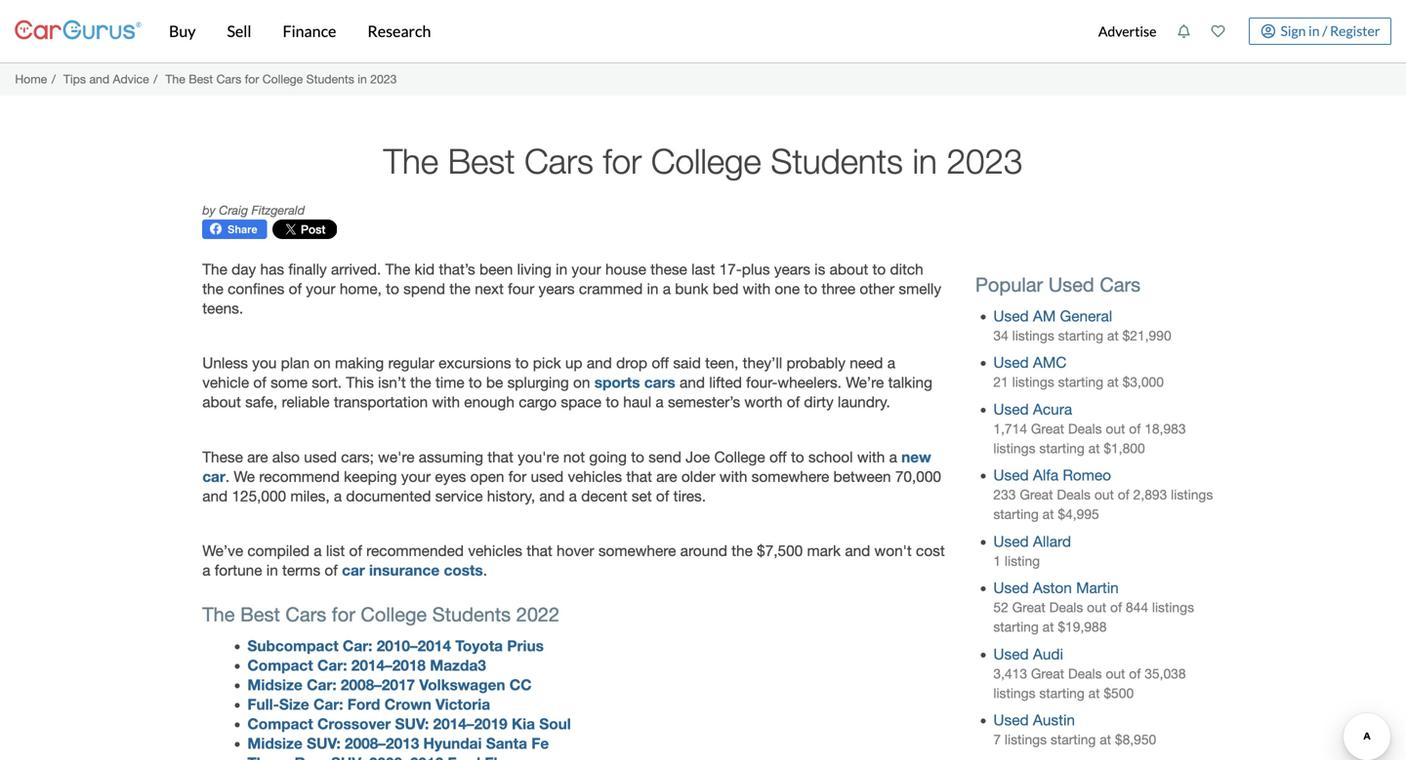 Task type: describe. For each thing, give the bounding box(es) containing it.
$21,990
[[1123, 328, 1172, 344]]

deals for audi
[[1069, 667, 1102, 682]]

car: up compact car: 2014–2018 mazda3 link
[[343, 637, 373, 655]]

decent
[[581, 488, 628, 505]]

car: up size
[[307, 676, 337, 694]]

used am general link
[[994, 308, 1113, 325]]

cargo
[[519, 394, 557, 411]]

$1,800
[[1104, 441, 1146, 457]]

cars;
[[341, 449, 374, 466]]

at inside the 1,714 great deals out of 18,983 listings starting at
[[1089, 441, 1100, 457]]

at inside 3,413 great deals out of 35,038 listings starting at
[[1089, 686, 1100, 702]]

of inside unless you plan on making regular excursions to pick up and drop off said teen, they'll probably need a vehicle of some sort. this isn't the time to be splurging on
[[253, 374, 266, 392]]

menu bar containing buy
[[142, 0, 1089, 63]]

home / tips and advice / the best cars for college students in 2023
[[15, 72, 397, 86]]

santa
[[486, 735, 527, 753]]

1 horizontal spatial /
[[154, 72, 158, 86]]

reliable
[[282, 394, 330, 411]]

1 horizontal spatial car
[[342, 562, 365, 580]]

advertise link
[[1089, 4, 1167, 59]]

plus
[[742, 261, 770, 278]]

service
[[435, 488, 483, 505]]

other
[[860, 280, 895, 298]]

soul
[[539, 715, 571, 733]]

2 horizontal spatial your
[[572, 261, 601, 278]]

dirty
[[804, 394, 834, 411]]

joe
[[686, 449, 710, 466]]

this
[[346, 374, 374, 392]]

won't
[[875, 543, 912, 560]]

the day has finally arrived. the kid that's been living in your house these last 17-plus years is about to ditch the confines of your home, to spend the next four years crammed in a bunk bed with one to three other smelly teens.
[[202, 261, 942, 317]]

listings inside used austin 7 listings starting at $8,950
[[1005, 733, 1047, 748]]

haul
[[624, 394, 652, 411]]

listings inside used am general 34 listings starting at $21,990
[[1013, 328, 1055, 344]]

of inside and lifted four-wheelers. we're talking about safe, reliable transportation with enough cargo space to haul a semester's worth of dirty laundry.
[[787, 394, 800, 411]]

popular
[[976, 273, 1043, 296]]

used austin link
[[994, 712, 1075, 730]]

2 midsize from the top
[[248, 735, 303, 753]]

0 vertical spatial students
[[306, 72, 355, 86]]

sell
[[227, 21, 252, 41]]

out for used alfa romeo
[[1095, 488, 1114, 503]]

and lifted four-wheelers. we're talking about safe, reliable transportation with enough cargo space to haul a semester's worth of dirty laundry.
[[202, 374, 933, 411]]

1 midsize from the top
[[248, 676, 303, 694]]

these are also used cars; we're assuming that you're not going to send joe college off to school with a
[[202, 449, 902, 466]]

the up teens.
[[202, 280, 224, 298]]

eyes
[[435, 468, 466, 486]]

off inside unless you plan on making regular excursions to pick up and drop off said teen, they'll probably need a vehicle of some sort. this isn't the time to be splurging on
[[652, 355, 669, 372]]

0 vertical spatial are
[[247, 449, 268, 466]]

new car link
[[202, 448, 932, 486]]

kid
[[415, 261, 435, 278]]

to left pick
[[516, 355, 529, 372]]

excursions
[[439, 355, 511, 372]]

and inside unless you plan on making regular excursions to pick up and drop off said teen, they'll probably need a vehicle of some sort. this isn't the time to be splurging on
[[587, 355, 612, 372]]

at inside used austin 7 listings starting at $8,950
[[1100, 733, 1112, 748]]

34
[[994, 328, 1009, 344]]

amc
[[1033, 354, 1067, 372]]

menu containing sign in / register
[[1089, 4, 1392, 59]]

fortune
[[215, 562, 262, 580]]

of inside . we recommend keeping your eyes open for used vehicles that are older with somewhere between 70,000 and 125,000 miles, a documented service history, and a decent set of tires.
[[656, 488, 669, 505]]

are inside . we recommend keeping your eyes open for used vehicles that are older with somewhere between 70,000 and 125,000 miles, a documented service history, and a decent set of tires.
[[657, 468, 677, 486]]

am
[[1033, 308, 1056, 325]]

tips and advice link
[[63, 72, 149, 86]]

used for amc
[[994, 354, 1029, 372]]

car inside new car
[[202, 468, 226, 486]]

52 great deals out of 844 listings starting at
[[994, 600, 1195, 636]]

0 horizontal spatial suv:
[[307, 735, 341, 753]]

list
[[326, 543, 345, 560]]

spend
[[404, 280, 445, 298]]

used up general
[[1049, 273, 1095, 296]]

with inside . we recommend keeping your eyes open for used vehicles that are older with somewhere between 70,000 and 125,000 miles, a documented service history, and a decent set of tires.
[[720, 468, 748, 486]]

and down new car
[[540, 488, 565, 505]]

research button
[[352, 0, 447, 63]]

in inside 'we've compiled a list of recommended vehicles that hover somewhere around the $7,500 mark and won't cost a fortune in terms of'
[[266, 562, 278, 580]]

arrived.
[[331, 261, 381, 278]]

vehicles inside 'we've compiled a list of recommended vehicles that hover somewhere around the $7,500 mark and won't cost a fortune in terms of'
[[468, 543, 523, 560]]

0 horizontal spatial used
[[304, 449, 337, 466]]

register
[[1331, 22, 1381, 39]]

saved cars image
[[1212, 24, 1225, 38]]

worth
[[745, 394, 783, 411]]

to left be at left
[[469, 374, 482, 392]]

used am general 34 listings starting at $21,990
[[994, 308, 1172, 344]]

2014–2018
[[351, 657, 426, 675]]

lifted
[[709, 374, 742, 392]]

hyundai
[[423, 735, 482, 753]]

four-
[[746, 374, 778, 392]]

used acura link
[[994, 401, 1073, 418]]

sports cars
[[595, 374, 676, 392]]

to up other
[[873, 261, 886, 278]]

miles,
[[290, 488, 330, 505]]

used for austin
[[994, 712, 1029, 730]]

the for the day has finally arrived. the kid that's been living in your house these last 17-plus years is about to ditch the confines of your home, to spend the next four years crammed in a bunk bed with one to three other smelly teens.
[[202, 261, 227, 278]]

unless you plan on making regular excursions to pick up and drop off said teen, they'll probably need a vehicle of some sort. this isn't the time to be splurging on
[[202, 355, 896, 392]]

sports cars link
[[595, 374, 676, 392]]

$3,000
[[1123, 375, 1164, 390]]

a down we've
[[202, 562, 210, 580]]

is
[[815, 261, 826, 278]]

cost
[[916, 543, 945, 560]]

deals for alfa
[[1057, 488, 1091, 503]]

somewhere inside 'we've compiled a list of recommended vehicles that hover somewhere around the $7,500 mark and won't cost a fortune in terms of'
[[599, 543, 676, 560]]

to down is
[[804, 280, 818, 298]]

sell button
[[211, 0, 267, 63]]

of inside 52 great deals out of 844 listings starting at
[[1111, 600, 1122, 616]]

going
[[589, 449, 627, 466]]

advice
[[113, 72, 149, 86]]

with up the between
[[857, 449, 885, 466]]

great for alfa
[[1020, 488, 1054, 503]]

open
[[470, 468, 504, 486]]

finance button
[[267, 0, 352, 63]]

send
[[649, 449, 682, 466]]

starting inside 52 great deals out of 844 listings starting at
[[994, 620, 1039, 636]]

buy
[[169, 21, 196, 41]]

listings inside 3,413 great deals out of 35,038 listings starting at
[[994, 686, 1036, 702]]

size
[[279, 696, 309, 714]]

2 horizontal spatial /
[[1323, 22, 1328, 39]]

1 vertical spatial off
[[770, 449, 787, 466]]

up
[[565, 355, 583, 372]]

smelly
[[899, 280, 942, 298]]

costs
[[444, 562, 483, 580]]

great for aston
[[1013, 600, 1046, 616]]

day
[[232, 261, 256, 278]]

new
[[902, 448, 932, 466]]

starting inside the used amc 21 listings starting at $3,000
[[1059, 375, 1104, 390]]

these
[[202, 449, 243, 466]]

alfa
[[1033, 467, 1059, 485]]

for inside . we recommend keeping your eyes open for used vehicles that are older with somewhere between 70,000 and 125,000 miles, a documented service history, and a decent set of tires.
[[509, 468, 527, 486]]

students for the best cars for college students in 2023
[[771, 141, 903, 181]]

1 compact from the top
[[248, 657, 313, 675]]

35,038
[[1145, 667, 1186, 682]]

students for the best cars for college students 2022
[[432, 603, 511, 626]]

18,983
[[1145, 421, 1186, 437]]

listings inside 52 great deals out of 844 listings starting at
[[1153, 600, 1195, 616]]

acura
[[1033, 401, 1073, 418]]

that for new car
[[488, 449, 514, 466]]

out for used audi
[[1106, 667, 1126, 682]]

at inside the used amc 21 listings starting at $3,000
[[1108, 375, 1119, 390]]

subcompact car: 2010–2014 toyota prius compact car: 2014–2018 mazda3 midsize car: 2008–2017 volkswagen cc full-size car: ford crown victoria compact crossover suv: 2014–2019 kia soul midsize suv: 2008–2013 hyundai santa fe
[[248, 637, 571, 753]]

living
[[517, 261, 552, 278]]

to left send
[[631, 449, 645, 466]]

cars for the best cars for college students 2022
[[286, 603, 327, 626]]

and down these
[[202, 488, 228, 505]]

and inside and lifted four-wheelers. we're talking about safe, reliable transportation with enough cargo space to haul a semester's worth of dirty laundry.
[[680, 374, 705, 392]]

ditch
[[890, 261, 924, 278]]

car: down subcompact
[[317, 657, 347, 675]]

1 horizontal spatial on
[[573, 374, 590, 392]]

to left spend
[[386, 280, 399, 298]]

starting inside used am general 34 listings starting at $21,990
[[1059, 328, 1104, 344]]

0 vertical spatial suv:
[[395, 715, 429, 733]]

cars for the best cars for college students in 2023
[[525, 141, 594, 181]]

the inside unless you plan on making regular excursions to pick up and drop off said teen, they'll probably need a vehicle of some sort. this isn't the time to be splurging on
[[410, 374, 431, 392]]

next
[[475, 280, 504, 298]]

the for the best cars for college students 2022
[[202, 603, 235, 626]]

unless
[[202, 355, 248, 372]]

safe,
[[245, 394, 278, 411]]

sign in / register link
[[1249, 18, 1392, 45]]

best for the best cars for college students in 2023
[[448, 141, 515, 181]]



Task type: vqa. For each thing, say whether or not it's contained in the screenshot.


Task type: locate. For each thing, give the bounding box(es) containing it.
the best cars for college students in 2023
[[383, 141, 1023, 181]]

used
[[304, 449, 337, 466], [531, 468, 564, 486]]

starting inside 3,413 great deals out of 35,038 listings starting at
[[1040, 686, 1085, 702]]

listings down 3,413
[[994, 686, 1036, 702]]

/
[[1323, 22, 1328, 39], [52, 72, 56, 86], [154, 72, 158, 86]]

1 horizontal spatial off
[[770, 449, 787, 466]]

1 horizontal spatial 2023
[[947, 141, 1023, 181]]

starting down 52
[[994, 620, 1039, 636]]

of right list
[[349, 543, 362, 560]]

pick
[[533, 355, 561, 372]]

out for used aston martin
[[1087, 600, 1107, 616]]

history,
[[487, 488, 535, 505]]

a left list
[[314, 543, 322, 560]]

1 vertical spatial vehicles
[[468, 543, 523, 560]]

your down finally
[[306, 280, 336, 298]]

the best cars for college students 2022
[[202, 603, 560, 626]]

listings down "used amc" link at the top of page
[[1013, 375, 1055, 390]]

0 vertical spatial your
[[572, 261, 601, 278]]

1 vertical spatial are
[[657, 468, 677, 486]]

0 horizontal spatial that
[[488, 449, 514, 466]]

used austin 7 listings starting at $8,950
[[994, 712, 1157, 748]]

somewhere inside . we recommend keeping your eyes open for used vehicles that are older with somewhere between 70,000 and 125,000 miles, a documented service history, and a decent set of tires.
[[752, 468, 830, 486]]

1 horizontal spatial used
[[531, 468, 564, 486]]

of up $1,800
[[1129, 421, 1141, 437]]

that inside 'we've compiled a list of recommended vehicles that hover somewhere around the $7,500 mark and won't cost a fortune in terms of'
[[527, 543, 553, 560]]

2008–2017
[[341, 676, 415, 694]]

regular
[[388, 355, 435, 372]]

1 horizontal spatial about
[[830, 261, 869, 278]]

at left $500
[[1089, 686, 1100, 702]]

sign in / register
[[1281, 22, 1381, 39]]

with inside the day has finally arrived. the kid that's been living in your house these last 17-plus years is about to ditch the confines of your home, to spend the next four years crammed in a bunk bed with one to three other smelly teens.
[[743, 280, 771, 298]]

1 vertical spatial suv:
[[307, 735, 341, 753]]

romeo
[[1063, 467, 1112, 485]]

deals down used aston martin link
[[1050, 600, 1084, 616]]

they'll
[[743, 355, 783, 372]]

used for audi
[[994, 646, 1029, 664]]

that inside . we recommend keeping your eyes open for used vehicles that are older with somewhere between 70,000 and 125,000 miles, a documented service history, and a decent set of tires.
[[626, 468, 652, 486]]

open notifications image
[[1177, 24, 1191, 38]]

1 horizontal spatial students
[[432, 603, 511, 626]]

0 horizontal spatial best
[[189, 72, 213, 86]]

used for allard
[[994, 533, 1029, 551]]

deals inside 3,413 great deals out of 35,038 listings starting at
[[1069, 667, 1102, 682]]

used inside used austin 7 listings starting at $8,950
[[994, 712, 1029, 730]]

cars for popular used cars
[[1100, 273, 1141, 296]]

used up 7
[[994, 712, 1029, 730]]

midsize car: 2008–2017 volkswagen cc link
[[248, 676, 532, 694]]

1 vertical spatial years
[[539, 280, 575, 298]]

listings inside 233 great deals out of 2,893 listings starting at
[[1171, 488, 1214, 503]]

teen,
[[705, 355, 739, 372]]

0 horizontal spatial somewhere
[[599, 543, 676, 560]]

. inside car insurance costs .
[[483, 562, 487, 580]]

about inside the day has finally arrived. the kid that's been living in your house these last 17-plus years is about to ditch the confines of your home, to spend the next four years crammed in a bunk bed with one to three other smelly teens.
[[830, 261, 869, 278]]

of right set
[[656, 488, 669, 505]]

your down we're
[[401, 468, 431, 486]]

a left new
[[890, 449, 898, 466]]

car insurance costs .
[[342, 562, 487, 580]]

at left $8,950
[[1100, 733, 1112, 748]]

user icon image
[[1261, 24, 1276, 38]]

mazda3
[[430, 657, 486, 675]]

at inside 52 great deals out of 844 listings starting at
[[1043, 620, 1054, 636]]

1 vertical spatial your
[[306, 280, 336, 298]]

1 horizontal spatial your
[[401, 468, 431, 486]]

1 vertical spatial compact
[[248, 715, 313, 733]]

car: up crossover
[[314, 696, 343, 714]]

the left $7,500
[[732, 543, 753, 560]]

of down finally
[[289, 280, 302, 298]]

used inside used am general 34 listings starting at $21,990
[[994, 308, 1029, 325]]

confines
[[228, 280, 285, 298]]

some
[[271, 374, 308, 392]]

1 horizontal spatial vehicles
[[568, 468, 622, 486]]

around
[[681, 543, 728, 560]]

home,
[[340, 280, 382, 298]]

233 great deals out of 2,893 listings starting at
[[994, 488, 1214, 523]]

0 horizontal spatial car
[[202, 468, 226, 486]]

we
[[234, 468, 255, 486]]

that up open on the bottom of page
[[488, 449, 514, 466]]

starting up 'used alfa romeo' link
[[1040, 441, 1085, 457]]

0 horizontal spatial years
[[539, 280, 575, 298]]

starting inside the 1,714 great deals out of 18,983 listings starting at
[[1040, 441, 1085, 457]]

about down vehicle
[[202, 394, 241, 411]]

.
[[226, 468, 230, 486], [483, 562, 487, 580]]

0 vertical spatial off
[[652, 355, 669, 372]]

at down general
[[1108, 328, 1119, 344]]

a down cars at left
[[656, 394, 664, 411]]

the for the best cars for college students in 2023
[[383, 141, 439, 181]]

your inside . we recommend keeping your eyes open for used vehicles that are older with somewhere between 70,000 and 125,000 miles, a documented service history, and a decent set of tires.
[[401, 468, 431, 486]]

0 horizontal spatial about
[[202, 394, 241, 411]]

suv: down crown
[[395, 715, 429, 733]]

used up 3,413
[[994, 646, 1029, 664]]

vehicles up costs
[[468, 543, 523, 560]]

drop
[[616, 355, 648, 372]]

insurance
[[369, 562, 440, 580]]

at up allard
[[1043, 507, 1054, 523]]

at left $3,000 on the right of the page
[[1108, 375, 1119, 390]]

1 vertical spatial used
[[531, 468, 564, 486]]

great for audi
[[1031, 667, 1065, 682]]

listings inside the 1,714 great deals out of 18,983 listings starting at
[[994, 441, 1036, 457]]

with down 'plus' at the right
[[743, 280, 771, 298]]

2 horizontal spatial students
[[771, 141, 903, 181]]

deals inside 52 great deals out of 844 listings starting at
[[1050, 600, 1084, 616]]

plan
[[281, 355, 310, 372]]

of left dirty
[[787, 394, 800, 411]]

great right 52
[[1013, 600, 1046, 616]]

2 vertical spatial your
[[401, 468, 431, 486]]

starting down "233"
[[994, 507, 1039, 523]]

suv: down crossover
[[307, 735, 341, 753]]

vehicles up decent
[[568, 468, 622, 486]]

0 vertical spatial on
[[314, 355, 331, 372]]

of inside 233 great deals out of 2,893 listings starting at
[[1118, 488, 1130, 503]]

about up 'three'
[[830, 261, 869, 278]]

last
[[692, 261, 715, 278]]

cars
[[644, 374, 676, 392]]

your
[[572, 261, 601, 278], [306, 280, 336, 298], [401, 468, 431, 486]]

out for used acura
[[1106, 421, 1126, 437]]

0 vertical spatial midsize
[[248, 676, 303, 694]]

0 vertical spatial years
[[774, 261, 811, 278]]

by
[[202, 203, 216, 217]]

out down romeo
[[1095, 488, 1114, 503]]

to left school
[[791, 449, 805, 466]]

/ right advice
[[154, 72, 158, 86]]

best
[[189, 72, 213, 86], [448, 141, 515, 181], [240, 603, 280, 626]]

of inside the 1,714 great deals out of 18,983 listings starting at
[[1129, 421, 1141, 437]]

the down that's
[[450, 280, 471, 298]]

we've compiled a list of recommended vehicles that hover somewhere around the $7,500 mark and won't cost a fortune in terms of
[[202, 543, 945, 580]]

midsize suv: 2008–2013 hyundai santa fe link
[[248, 735, 549, 753]]

cargurus logo homepage link image
[[15, 3, 142, 59]]

on up space
[[573, 374, 590, 392]]

somewhere down school
[[752, 468, 830, 486]]

0 vertical spatial .
[[226, 468, 230, 486]]

1 horizontal spatial are
[[657, 468, 677, 486]]

kia
[[512, 715, 535, 733]]

off up cars at left
[[652, 355, 669, 372]]

3,413 great deals out of 35,038 listings starting at
[[994, 667, 1186, 702]]

these
[[651, 261, 688, 278]]

about inside and lifted four-wheelers. we're talking about safe, reliable transportation with enough cargo space to haul a semester's worth of dirty laundry.
[[202, 394, 241, 411]]

0 vertical spatial vehicles
[[568, 468, 622, 486]]

of up the safe,
[[253, 374, 266, 392]]

out inside 233 great deals out of 2,893 listings starting at
[[1095, 488, 1114, 503]]

0 horizontal spatial 2023
[[370, 72, 397, 86]]

great inside the 1,714 great deals out of 18,983 listings starting at
[[1031, 421, 1065, 437]]

2 compact from the top
[[248, 715, 313, 733]]

1 vertical spatial 2023
[[947, 141, 1023, 181]]

starting down general
[[1059, 328, 1104, 344]]

great inside 3,413 great deals out of 35,038 listings starting at
[[1031, 667, 1065, 682]]

best for the best cars for college students 2022
[[240, 603, 280, 626]]

1 horizontal spatial .
[[483, 562, 487, 580]]

vehicles inside . we recommend keeping your eyes open for used vehicles that are older with somewhere between 70,000 and 125,000 miles, a documented service history, and a decent set of tires.
[[568, 468, 622, 486]]

2 vertical spatial that
[[527, 543, 553, 560]]

used inside used allard 1 listing
[[994, 533, 1029, 551]]

out up $1,800
[[1106, 421, 1126, 437]]

1 vertical spatial on
[[573, 374, 590, 392]]

said
[[673, 355, 701, 372]]

menu
[[1089, 4, 1392, 59]]

deals inside 233 great deals out of 2,893 listings starting at
[[1057, 488, 1091, 503]]

are down send
[[657, 468, 677, 486]]

1 vertical spatial car
[[342, 562, 365, 580]]

deals up $4,995
[[1057, 488, 1091, 503]]

menu bar
[[142, 0, 1089, 63]]

midsize down full-
[[248, 735, 303, 753]]

compact down size
[[248, 715, 313, 733]]

used for aston
[[994, 580, 1029, 597]]

great inside 233 great deals out of 2,893 listings starting at
[[1020, 488, 1054, 503]]

used for acura
[[994, 401, 1029, 418]]

0 horizontal spatial students
[[306, 72, 355, 86]]

are
[[247, 449, 268, 466], [657, 468, 677, 486]]

deals inside the 1,714 great deals out of 18,983 listings starting at
[[1069, 421, 1102, 437]]

years up one
[[774, 261, 811, 278]]

used for alfa
[[994, 467, 1029, 485]]

of inside 3,413 great deals out of 35,038 listings starting at
[[1129, 667, 1141, 682]]

2023
[[370, 72, 397, 86], [947, 141, 1023, 181]]

car down list
[[342, 562, 365, 580]]

of down list
[[325, 562, 338, 580]]

aston
[[1033, 580, 1072, 597]]

vehicles
[[568, 468, 622, 486], [468, 543, 523, 560]]

0 vertical spatial somewhere
[[752, 468, 830, 486]]

used
[[1049, 273, 1095, 296], [994, 308, 1029, 325], [994, 354, 1029, 372], [994, 401, 1029, 418], [994, 467, 1029, 485], [994, 533, 1029, 551], [994, 580, 1029, 597], [994, 646, 1029, 664], [994, 712, 1029, 730]]

1 horizontal spatial somewhere
[[752, 468, 830, 486]]

assuming
[[419, 449, 484, 466]]

at up romeo
[[1089, 441, 1100, 457]]

are up the we
[[247, 449, 268, 466]]

your up crammed
[[572, 261, 601, 278]]

0 vertical spatial about
[[830, 261, 869, 278]]

0 horizontal spatial .
[[226, 468, 230, 486]]

used for am
[[994, 308, 1029, 325]]

used audi link
[[994, 646, 1064, 664]]

that for car insurance costs
[[527, 543, 553, 560]]

out inside the 1,714 great deals out of 18,983 listings starting at
[[1106, 421, 1126, 437]]

used acura
[[994, 401, 1073, 418]]

used up listing
[[994, 533, 1029, 551]]

used alfa romeo
[[994, 467, 1112, 485]]

0 vertical spatial car
[[202, 468, 226, 486]]

by craig fitzgerald
[[202, 203, 305, 217]]

the
[[165, 72, 185, 86], [383, 141, 439, 181], [202, 261, 227, 278], [385, 261, 411, 278], [202, 603, 235, 626]]

used up "233"
[[994, 467, 1029, 485]]

0 horizontal spatial off
[[652, 355, 669, 372]]

at
[[1108, 328, 1119, 344], [1108, 375, 1119, 390], [1089, 441, 1100, 457], [1043, 507, 1054, 523], [1043, 620, 1054, 636], [1089, 686, 1100, 702], [1100, 733, 1112, 748]]

midsize up full-
[[248, 676, 303, 694]]

listings down am
[[1013, 328, 1055, 344]]

used allard link
[[994, 533, 1072, 551]]

2 horizontal spatial best
[[448, 141, 515, 181]]

1,714
[[994, 421, 1028, 437]]

0 vertical spatial best
[[189, 72, 213, 86]]

great inside 52 great deals out of 844 listings starting at
[[1013, 600, 1046, 616]]

with inside and lifted four-wheelers. we're talking about safe, reliable transportation with enough cargo space to haul a semester's worth of dirty laundry.
[[432, 394, 460, 411]]

three
[[822, 280, 856, 298]]

used up 1,714
[[994, 401, 1029, 418]]

52
[[994, 600, 1009, 616]]

starting inside 233 great deals out of 2,893 listings starting at
[[994, 507, 1039, 523]]

1 horizontal spatial best
[[240, 603, 280, 626]]

and down said
[[680, 374, 705, 392]]

0 horizontal spatial /
[[52, 72, 56, 86]]

deals down acura
[[1069, 421, 1102, 437]]

1 vertical spatial midsize
[[248, 735, 303, 753]]

out up $500
[[1106, 667, 1126, 682]]

great down acura
[[1031, 421, 1065, 437]]

with right older on the bottom of the page
[[720, 468, 748, 486]]

great
[[1031, 421, 1065, 437], [1020, 488, 1054, 503], [1013, 600, 1046, 616], [1031, 667, 1065, 682]]

mark
[[807, 543, 841, 560]]

car
[[202, 468, 226, 486], [342, 562, 365, 580]]

/ left register
[[1323, 22, 1328, 39]]

0 vertical spatial that
[[488, 449, 514, 466]]

of left 844
[[1111, 600, 1122, 616]]

a down these
[[663, 280, 671, 298]]

1 vertical spatial .
[[483, 562, 487, 580]]

years
[[774, 261, 811, 278], [539, 280, 575, 298]]

at inside 233 great deals out of 2,893 listings starting at
[[1043, 507, 1054, 523]]

one
[[775, 280, 800, 298]]

of inside the day has finally arrived. the kid that's been living in your house these last 17-plus years is about to ditch the confines of your home, to spend the next four years crammed in a bunk bed with one to three other smelly teens.
[[289, 280, 302, 298]]

crossover
[[317, 715, 391, 733]]

enough
[[464, 394, 515, 411]]

college
[[263, 72, 303, 86], [651, 141, 762, 181], [715, 449, 766, 466], [361, 603, 427, 626]]

documented
[[346, 488, 431, 505]]

audi
[[1033, 646, 1064, 664]]

1 horizontal spatial years
[[774, 261, 811, 278]]

$7,500
[[757, 543, 803, 560]]

1 vertical spatial students
[[771, 141, 903, 181]]

car down these
[[202, 468, 226, 486]]

great down 'alfa'
[[1020, 488, 1054, 503]]

listings right 2,893
[[1171, 488, 1214, 503]]

in inside menu
[[1309, 22, 1320, 39]]

out inside 3,413 great deals out of 35,038 listings starting at
[[1106, 667, 1126, 682]]

off left school
[[770, 449, 787, 466]]

1 vertical spatial about
[[202, 394, 241, 411]]

compact
[[248, 657, 313, 675], [248, 715, 313, 733]]

0 vertical spatial used
[[304, 449, 337, 466]]

a right "need"
[[888, 355, 896, 372]]

2 vertical spatial best
[[240, 603, 280, 626]]

2,893
[[1134, 488, 1168, 503]]

1 horizontal spatial that
[[527, 543, 553, 560]]

great down the audi
[[1031, 667, 1065, 682]]

used amc 21 listings starting at $3,000
[[994, 354, 1164, 390]]

1 vertical spatial somewhere
[[599, 543, 676, 560]]

0 vertical spatial compact
[[248, 657, 313, 675]]

0 horizontal spatial vehicles
[[468, 543, 523, 560]]

0 horizontal spatial on
[[314, 355, 331, 372]]

deals down $19,988
[[1069, 667, 1102, 682]]

deals for aston
[[1050, 600, 1084, 616]]

and right tips
[[89, 72, 110, 86]]

1 horizontal spatial suv:
[[395, 715, 429, 733]]

the down regular
[[410, 374, 431, 392]]

isn't
[[378, 374, 406, 392]]

listings right 844
[[1153, 600, 1195, 616]]

the inside 'we've compiled a list of recommended vehicles that hover somewhere around the $7,500 mark and won't cost a fortune in terms of'
[[732, 543, 753, 560]]

a down new car
[[569, 488, 577, 505]]

car insurance costs link
[[342, 562, 483, 580]]

and right up
[[587, 355, 612, 372]]

compiled
[[248, 543, 310, 560]]

great for acura
[[1031, 421, 1065, 437]]

844
[[1126, 600, 1149, 616]]

$19,988
[[1058, 620, 1107, 636]]

vehicle
[[202, 374, 249, 392]]

to inside and lifted four-wheelers. we're talking about safe, reliable transportation with enough cargo space to haul a semester's worth of dirty laundry.
[[606, 394, 619, 411]]

1 vertical spatial best
[[448, 141, 515, 181]]

starting down austin
[[1051, 733, 1096, 748]]

2 vertical spatial students
[[432, 603, 511, 626]]

. inside . we recommend keeping your eyes open for used vehicles that are older with somewhere between 70,000 and 125,000 miles, a documented service history, and a decent set of tires.
[[226, 468, 230, 486]]

house
[[606, 261, 647, 278]]

that
[[488, 449, 514, 466], [626, 468, 652, 486], [527, 543, 553, 560]]

listings inside the used amc 21 listings starting at $3,000
[[1013, 375, 1055, 390]]

a inside and lifted four-wheelers. we're talking about safe, reliable transportation with enough cargo space to haul a semester's worth of dirty laundry.
[[656, 394, 664, 411]]

subcompact
[[248, 637, 339, 655]]

a inside unless you plan on making regular excursions to pick up and drop off said teen, they'll probably need a vehicle of some sort. this isn't the time to be splurging on
[[888, 355, 896, 372]]

0 vertical spatial 2023
[[370, 72, 397, 86]]

used inside the used amc 21 listings starting at $3,000
[[994, 354, 1029, 372]]

0 horizontal spatial are
[[247, 449, 268, 466]]

and right the mark
[[845, 543, 871, 560]]

at inside used am general 34 listings starting at $21,990
[[1108, 328, 1119, 344]]

finance
[[283, 21, 336, 41]]

tires.
[[674, 488, 706, 505]]

martin
[[1077, 580, 1119, 597]]

used inside . we recommend keeping your eyes open for used vehicles that are older with somewhere between 70,000 and 125,000 miles, a documented service history, and a decent set of tires.
[[531, 468, 564, 486]]

a right the miles,
[[334, 488, 342, 505]]

out inside 52 great deals out of 844 listings starting at
[[1087, 600, 1107, 616]]

used aston martin link
[[994, 580, 1119, 597]]

0 horizontal spatial your
[[306, 280, 336, 298]]

used up 21
[[994, 354, 1029, 372]]

$500
[[1104, 686, 1134, 702]]

2 horizontal spatial that
[[626, 468, 652, 486]]

starting down amc
[[1059, 375, 1104, 390]]

between
[[834, 468, 891, 486]]

to down sports
[[606, 394, 619, 411]]

2008–2013
[[345, 735, 419, 753]]

listings down 1,714
[[994, 441, 1036, 457]]

starting inside used austin 7 listings starting at $8,950
[[1051, 733, 1096, 748]]

and inside 'we've compiled a list of recommended vehicles that hover somewhere around the $7,500 mark and won't cost a fortune in terms of'
[[845, 543, 871, 560]]

used up 34
[[994, 308, 1029, 325]]

1 vertical spatial that
[[626, 468, 652, 486]]

used down these are also used cars; we're assuming that you're not going to send joe college off to school with a
[[531, 468, 564, 486]]

/ left tips
[[52, 72, 56, 86]]

a inside the day has finally arrived. the kid that's been living in your house these last 17-plus years is about to ditch the confines of your home, to spend the next four years crammed in a bunk bed with one to three other smelly teens.
[[663, 280, 671, 298]]

with down the time
[[432, 394, 460, 411]]

2014–2019
[[433, 715, 508, 733]]

deals for acura
[[1069, 421, 1102, 437]]



